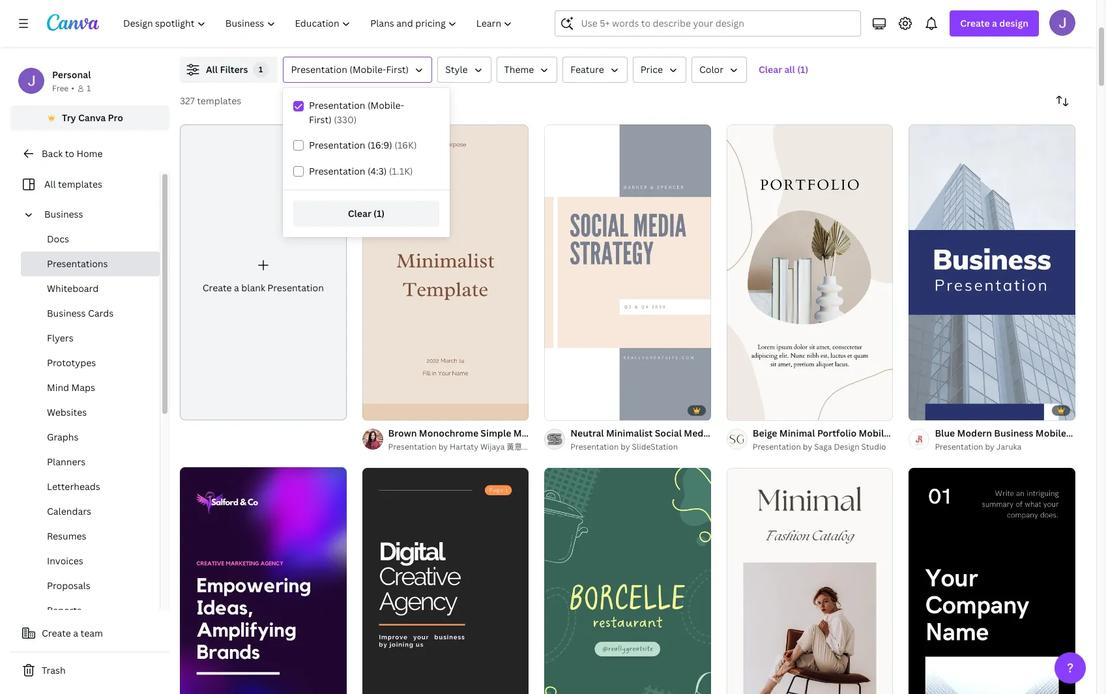 Task type: vqa. For each thing, say whether or not it's contained in the screenshot.
Calendars Link
yes



Task type: describe. For each thing, give the bounding box(es) containing it.
theme
[[504, 63, 534, 76]]

presentations
[[47, 257, 108, 270]]

blue
[[935, 427, 955, 440]]

color
[[699, 63, 723, 76]]

feature
[[571, 63, 604, 76]]

presentation by hartaty wijaya 黃意清 link
[[388, 441, 530, 454]]

gray orange simple creative agency responsive presentation image
[[362, 468, 529, 694]]

reports
[[47, 604, 82, 617]]

docs
[[47, 233, 69, 245]]

minimalist fashion brand catalog mobile presentation image
[[727, 468, 893, 694]]

resumes
[[47, 530, 86, 542]]

planners
[[47, 456, 86, 468]]

to
[[65, 147, 74, 160]]

prototypes
[[47, 357, 96, 369]]

graphs link
[[21, 425, 160, 450]]

presentation inside "link"
[[267, 282, 324, 294]]

price button
[[633, 57, 686, 83]]

invoices
[[47, 555, 83, 567]]

by inside beige minimal portfolio mobile presentation presentation by saga design studio
[[803, 441, 812, 453]]

flyers link
[[21, 326, 160, 351]]

黃意清
[[507, 441, 530, 453]]

presentation (4:3) (1.1k)
[[309, 165, 413, 177]]

1 by from the left
[[438, 441, 448, 453]]

top level navigation element
[[115, 10, 524, 36]]

presentation by jaruka link
[[935, 441, 1075, 454]]

try canva pro
[[62, 111, 123, 124]]

business cards link
[[21, 301, 160, 326]]

clear (1) button
[[293, 201, 439, 227]]

327 templates
[[180, 95, 241, 107]]

presentation (mobile- first)
[[309, 99, 404, 126]]

planners link
[[21, 450, 160, 474]]

business link
[[39, 202, 152, 227]]

modern
[[957, 427, 992, 440]]

presentation down the presentation (16:9) (16k) on the left of page
[[309, 165, 365, 177]]

mind maps
[[47, 381, 95, 394]]

beige
[[753, 427, 777, 440]]

minimal
[[779, 427, 815, 440]]

hartaty
[[450, 441, 478, 453]]

websites
[[47, 406, 87, 418]]

1 of 7 link
[[362, 124, 529, 421]]

slidestation
[[632, 442, 678, 453]]

1 right "filters"
[[259, 64, 263, 75]]

Search search field
[[581, 11, 853, 36]]

calendars link
[[21, 499, 160, 524]]

presentation by hartaty wijaya 黃意清
[[388, 441, 530, 453]]

business for business cards
[[47, 307, 86, 319]]

1 of 15
[[918, 406, 943, 415]]

graphs
[[47, 431, 79, 443]]

15
[[935, 406, 943, 415]]

(4:3)
[[368, 165, 387, 177]]

reports link
[[21, 598, 160, 623]]

presentation inside 'link'
[[570, 442, 619, 453]]

letterheads
[[47, 480, 100, 493]]

of inside 1 of 7 link
[[377, 406, 387, 415]]

of for blue modern business mobile-first pre
[[924, 406, 933, 415]]

beige minimal portfolio mobile presentation link
[[753, 426, 949, 441]]

presentation down beige
[[753, 441, 801, 453]]

1 of 15 link
[[909, 124, 1075, 421]]

•
[[71, 83, 74, 94]]

clear (1)
[[348, 207, 385, 220]]

(mobile- for presentation (mobile-first)
[[350, 63, 386, 76]]

7
[[389, 406, 392, 415]]

pro
[[108, 111, 123, 124]]

design
[[999, 17, 1028, 29]]

327
[[180, 95, 195, 107]]

create a blank presentation link
[[180, 124, 346, 421]]

business cards
[[47, 307, 114, 319]]

canva
[[78, 111, 106, 124]]

create a design
[[960, 17, 1028, 29]]

presentation inside presentation (mobile- first)
[[309, 99, 365, 111]]

clear all (1) button
[[752, 57, 815, 83]]

presentation (mobile-first)
[[291, 63, 409, 76]]

blue modern business mobile-first pre presentation by jaruka
[[935, 427, 1106, 453]]

a for design
[[992, 17, 997, 29]]

whiteboard
[[47, 282, 99, 295]]

black pink purple modern gradient blur creative company profile mobile-first presentation image
[[180, 468, 346, 694]]

resumes link
[[21, 524, 160, 549]]

presentation down (330)
[[309, 139, 365, 151]]

a for team
[[73, 627, 78, 639]]

theme button
[[496, 57, 557, 83]]

a for blank
[[234, 282, 239, 294]]

clear for clear all (1)
[[759, 63, 782, 76]]

(330)
[[334, 113, 357, 126]]

Sort by button
[[1049, 88, 1075, 114]]

back to home
[[42, 147, 103, 160]]

by inside blue modern business mobile-first pre presentation by jaruka
[[985, 442, 994, 453]]

create a blank presentation element
[[180, 124, 346, 421]]

back to home link
[[10, 141, 169, 167]]

all for all filters
[[206, 63, 218, 76]]

presentation inside blue modern business mobile-first pre presentation by jaruka
[[935, 442, 983, 453]]

templates for 327 templates
[[197, 95, 241, 107]]

(16:9)
[[368, 139, 392, 151]]

try canva pro button
[[10, 106, 169, 130]]

1 of 11 link
[[727, 124, 893, 421]]



Task type: locate. For each thing, give the bounding box(es) containing it.
1 left 11
[[736, 406, 740, 415]]

2 vertical spatial create
[[42, 627, 71, 639]]

(1) down (4:3)
[[374, 207, 385, 220]]

create inside create a blank presentation "link"
[[203, 282, 232, 294]]

create a design button
[[950, 10, 1039, 36]]

back
[[42, 147, 63, 160]]

2 vertical spatial business
[[994, 427, 1033, 440]]

presentation inside button
[[291, 63, 347, 76]]

create down reports
[[42, 627, 71, 639]]

saga
[[814, 441, 832, 453]]

try
[[62, 111, 76, 124]]

1 vertical spatial all
[[44, 178, 56, 190]]

design
[[834, 441, 859, 453]]

maps
[[71, 381, 95, 394]]

proposals
[[47, 579, 90, 592]]

1 of 7
[[371, 406, 392, 415]]

by left "slidestation"
[[621, 442, 630, 453]]

of inside 1 of 11 link
[[741, 406, 751, 415]]

(mobile- for presentation (mobile- first)
[[368, 99, 404, 111]]

by
[[438, 441, 448, 453], [803, 441, 812, 453], [621, 442, 630, 453], [985, 442, 994, 453]]

3 of from the left
[[924, 406, 933, 415]]

1 horizontal spatial clear
[[759, 63, 782, 76]]

calendars
[[47, 505, 91, 517]]

None search field
[[555, 10, 861, 36]]

(mobile- inside presentation (mobile- first)
[[368, 99, 404, 111]]

by left jaruka on the bottom right of page
[[985, 442, 994, 453]]

first
[[1070, 427, 1090, 440]]

2 of from the left
[[741, 406, 751, 415]]

1 vertical spatial create
[[203, 282, 232, 294]]

brown monochrome simple minimalist mobile-first presentation image
[[362, 124, 529, 421]]

first) for presentation (mobile- first)
[[309, 113, 332, 126]]

0 vertical spatial first)
[[386, 63, 409, 76]]

1 horizontal spatial templates
[[197, 95, 241, 107]]

0 vertical spatial create
[[960, 17, 990, 29]]

(mobile- up presentation (mobile- first)
[[350, 63, 386, 76]]

2 horizontal spatial create
[[960, 17, 990, 29]]

all filters
[[206, 63, 248, 76]]

3 by from the left
[[621, 442, 630, 453]]

1 horizontal spatial create
[[203, 282, 232, 294]]

1 vertical spatial a
[[234, 282, 239, 294]]

first) left style
[[386, 63, 409, 76]]

(mobile- up (16:9)
[[368, 99, 404, 111]]

1 horizontal spatial first)
[[386, 63, 409, 76]]

a inside button
[[73, 627, 78, 639]]

beige minimal portfolio mobile presentation presentation by saga design studio
[[753, 427, 949, 453]]

0 vertical spatial business
[[44, 208, 83, 220]]

letterheads link
[[21, 474, 160, 499]]

0 horizontal spatial create
[[42, 627, 71, 639]]

all
[[206, 63, 218, 76], [44, 178, 56, 190]]

0 vertical spatial (1)
[[797, 63, 808, 76]]

of left 7
[[377, 406, 387, 415]]

first) left (330)
[[309, 113, 332, 126]]

presentation left "slidestation"
[[570, 442, 619, 453]]

business up flyers
[[47, 307, 86, 319]]

of inside 1 of 15 link
[[924, 406, 933, 415]]

2 by from the left
[[803, 441, 812, 453]]

1 filter options selected element
[[253, 62, 269, 78]]

personal
[[52, 68, 91, 81]]

black and white corporate technology mobile-first presentation image
[[909, 468, 1075, 694]]

mobile
[[859, 427, 889, 440]]

0 horizontal spatial templates
[[58, 178, 102, 190]]

of left 15 in the bottom of the page
[[924, 406, 933, 415]]

clear left all
[[759, 63, 782, 76]]

1 horizontal spatial of
[[741, 406, 751, 415]]

templates for all templates
[[58, 178, 102, 190]]

by left saga
[[803, 441, 812, 453]]

all down back
[[44, 178, 56, 190]]

create a team button
[[10, 620, 169, 647]]

1 vertical spatial first)
[[309, 113, 332, 126]]

2 horizontal spatial a
[[992, 17, 997, 29]]

all templates
[[44, 178, 102, 190]]

free
[[52, 83, 69, 94]]

11
[[753, 406, 761, 415]]

prototypes link
[[21, 351, 160, 375]]

clear all (1)
[[759, 63, 808, 76]]

1 for 1
[[87, 83, 91, 94]]

studio
[[861, 441, 886, 453]]

trash
[[42, 664, 66, 677]]

(1) right all
[[797, 63, 808, 76]]

wijaya
[[480, 441, 505, 453]]

create inside create a design dropdown button
[[960, 17, 990, 29]]

1 horizontal spatial (1)
[[797, 63, 808, 76]]

beige minimal portfolio mobile presentation image
[[727, 124, 893, 421]]

by left hartaty on the left of page
[[438, 441, 448, 453]]

0 vertical spatial clear
[[759, 63, 782, 76]]

pre
[[1092, 427, 1106, 440]]

of left 11
[[741, 406, 751, 415]]

of
[[377, 406, 387, 415], [741, 406, 751, 415], [924, 406, 933, 415]]

mind maps link
[[21, 375, 160, 400]]

(1) inside button
[[374, 207, 385, 220]]

all for all templates
[[44, 178, 56, 190]]

1 right •
[[87, 83, 91, 94]]

0 horizontal spatial (1)
[[374, 207, 385, 220]]

1 vertical spatial business
[[47, 307, 86, 319]]

2 horizontal spatial of
[[924, 406, 933, 415]]

whiteboard link
[[21, 276, 160, 301]]

0 horizontal spatial all
[[44, 178, 56, 190]]

a left blank
[[234, 282, 239, 294]]

1 for 1 of 15
[[918, 406, 922, 415]]

presentation right blank
[[267, 282, 324, 294]]

presentation by slidestation
[[570, 442, 678, 453]]

0 horizontal spatial of
[[377, 406, 387, 415]]

of for beige minimal portfolio mobile presentation
[[741, 406, 751, 415]]

(mobile- inside button
[[350, 63, 386, 76]]

0 vertical spatial (mobile-
[[350, 63, 386, 76]]

clear inside clear all (1) "button"
[[759, 63, 782, 76]]

templates right 327
[[197, 95, 241, 107]]

jaruka
[[996, 442, 1021, 453]]

(1.1k)
[[389, 165, 413, 177]]

blank
[[241, 282, 265, 294]]

neutral minimalist social media strategy mobile-first presentation image
[[544, 124, 711, 421]]

0 horizontal spatial first)
[[309, 113, 332, 126]]

price
[[640, 63, 663, 76]]

create a team
[[42, 627, 103, 639]]

presentation
[[291, 63, 347, 76], [309, 99, 365, 111], [309, 139, 365, 151], [309, 165, 365, 177], [267, 282, 324, 294], [891, 427, 949, 440], [388, 441, 437, 453], [753, 441, 801, 453], [570, 442, 619, 453], [935, 442, 983, 453]]

clear inside the clear (1) button
[[348, 207, 371, 220]]

0 horizontal spatial a
[[73, 627, 78, 639]]

presentation (mobile-first) button
[[283, 57, 432, 83]]

trash link
[[10, 658, 169, 684]]

0 horizontal spatial clear
[[348, 207, 371, 220]]

mind
[[47, 381, 69, 394]]

1 for 1 of 7
[[371, 406, 375, 415]]

green and yellow creative restaurant promotion mobile first presentation image
[[544, 468, 711, 694]]

invoices link
[[21, 549, 160, 574]]

clear
[[759, 63, 782, 76], [348, 207, 371, 220]]

templates
[[197, 95, 241, 107], [58, 178, 102, 190]]

1 left 15 in the bottom of the page
[[918, 406, 922, 415]]

0 vertical spatial a
[[992, 17, 997, 29]]

1 left 7
[[371, 406, 375, 415]]

home
[[76, 147, 103, 160]]

first)
[[386, 63, 409, 76], [309, 113, 332, 126]]

blue modern business mobile-first presentation image
[[909, 124, 1075, 421]]

1 for 1 of 11
[[736, 406, 740, 415]]

presentation down the 1 of 15
[[891, 427, 949, 440]]

1 vertical spatial clear
[[348, 207, 371, 220]]

2 vertical spatial a
[[73, 627, 78, 639]]

create left design
[[960, 17, 990, 29]]

1 vertical spatial (mobile-
[[368, 99, 404, 111]]

create inside create a team button
[[42, 627, 71, 639]]

create for create a blank presentation
[[203, 282, 232, 294]]

a inside "link"
[[234, 282, 239, 294]]

business up jaruka on the bottom right of page
[[994, 427, 1033, 440]]

by inside 'link'
[[621, 442, 630, 453]]

clear down presentation (4:3) (1.1k)
[[348, 207, 371, 220]]

portfolio
[[817, 427, 857, 440]]

1 horizontal spatial all
[[206, 63, 218, 76]]

websites link
[[21, 400, 160, 425]]

create left blank
[[203, 282, 232, 294]]

business for business
[[44, 208, 83, 220]]

first) inside button
[[386, 63, 409, 76]]

jacob simon image
[[1049, 10, 1075, 36]]

a inside dropdown button
[[992, 17, 997, 29]]

feature button
[[563, 57, 627, 83]]

presentation down top level navigation element
[[291, 63, 347, 76]]

presentation up (330)
[[309, 99, 365, 111]]

(1) inside "button"
[[797, 63, 808, 76]]

a left design
[[992, 17, 997, 29]]

a left team
[[73, 627, 78, 639]]

create for create a design
[[960, 17, 990, 29]]

1
[[259, 64, 263, 75], [87, 83, 91, 94], [371, 406, 375, 415], [736, 406, 740, 415], [918, 406, 922, 415]]

presentation down blue
[[935, 442, 983, 453]]

0 vertical spatial templates
[[197, 95, 241, 107]]

(mobile-
[[350, 63, 386, 76], [368, 99, 404, 111]]

filters
[[220, 63, 248, 76]]

mobile-
[[1036, 427, 1070, 440]]

1 of from the left
[[377, 406, 387, 415]]

docs link
[[21, 227, 160, 252]]

business inside "link"
[[44, 208, 83, 220]]

create a blank presentation
[[203, 282, 324, 294]]

business inside blue modern business mobile-first pre presentation by jaruka
[[994, 427, 1033, 440]]

color button
[[692, 57, 747, 83]]

proposals link
[[21, 574, 160, 598]]

create for create a team
[[42, 627, 71, 639]]

a
[[992, 17, 997, 29], [234, 282, 239, 294], [73, 627, 78, 639]]

business inside 'link'
[[47, 307, 86, 319]]

1 horizontal spatial a
[[234, 282, 239, 294]]

4 by from the left
[[985, 442, 994, 453]]

all left "filters"
[[206, 63, 218, 76]]

(16k)
[[395, 139, 417, 151]]

clear for clear (1)
[[348, 207, 371, 220]]

free •
[[52, 83, 74, 94]]

first) inside presentation (mobile- first)
[[309, 113, 332, 126]]

business up docs
[[44, 208, 83, 220]]

team
[[81, 627, 103, 639]]

1 vertical spatial (1)
[[374, 207, 385, 220]]

first) for presentation (mobile-first)
[[386, 63, 409, 76]]

templates down back to home
[[58, 178, 102, 190]]

0 vertical spatial all
[[206, 63, 218, 76]]

1 vertical spatial templates
[[58, 178, 102, 190]]

presentation down 7
[[388, 441, 437, 453]]



